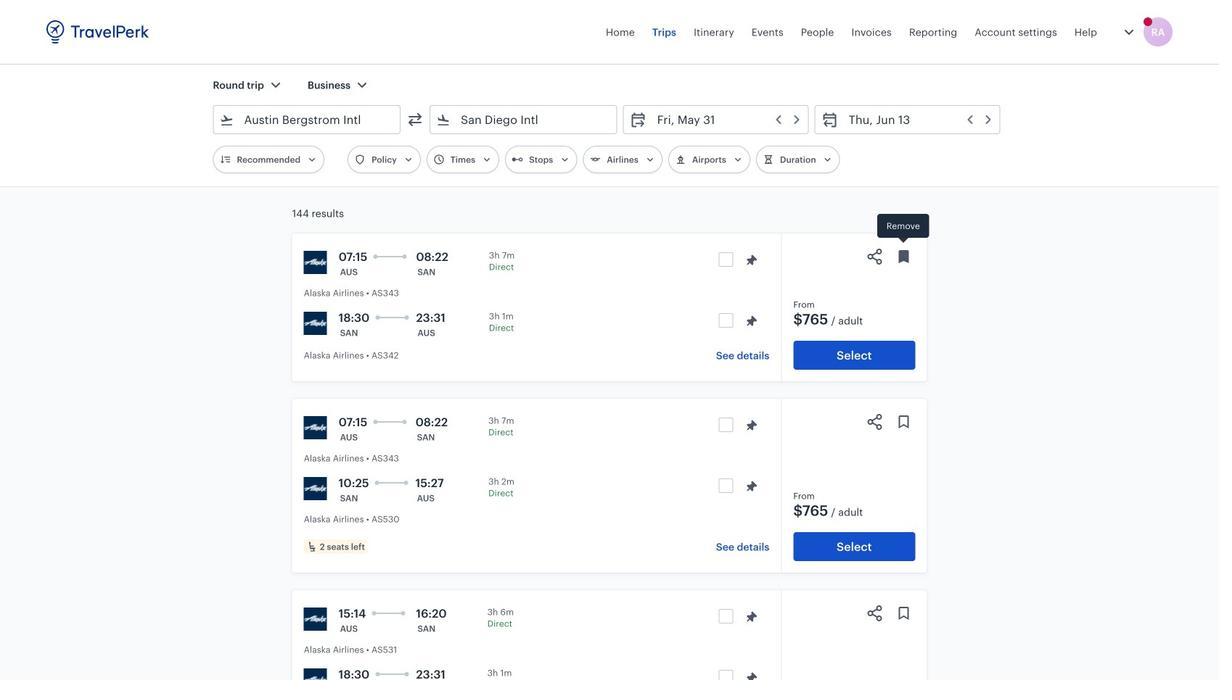Task type: describe. For each thing, give the bounding box(es) containing it.
3 alaska airlines image from the top
[[304, 417, 327, 440]]

To search field
[[451, 108, 598, 131]]

6 alaska airlines image from the top
[[304, 669, 327, 681]]

Depart field
[[647, 108, 802, 131]]

Return field
[[839, 108, 994, 131]]



Task type: vqa. For each thing, say whether or not it's contained in the screenshot.
Alaska Airlines image related to 2nd Alaska Airlines icon from the top
yes



Task type: locate. For each thing, give the bounding box(es) containing it.
tooltip
[[877, 214, 929, 245]]

1 alaska airlines image from the top
[[304, 251, 327, 274]]

From search field
[[234, 108, 381, 131]]

5 alaska airlines image from the top
[[304, 608, 327, 631]]

4 alaska airlines image from the top
[[304, 478, 327, 501]]

alaska airlines image
[[304, 251, 327, 274], [304, 312, 327, 335], [304, 417, 327, 440], [304, 478, 327, 501], [304, 608, 327, 631], [304, 669, 327, 681]]

2 alaska airlines image from the top
[[304, 312, 327, 335]]



